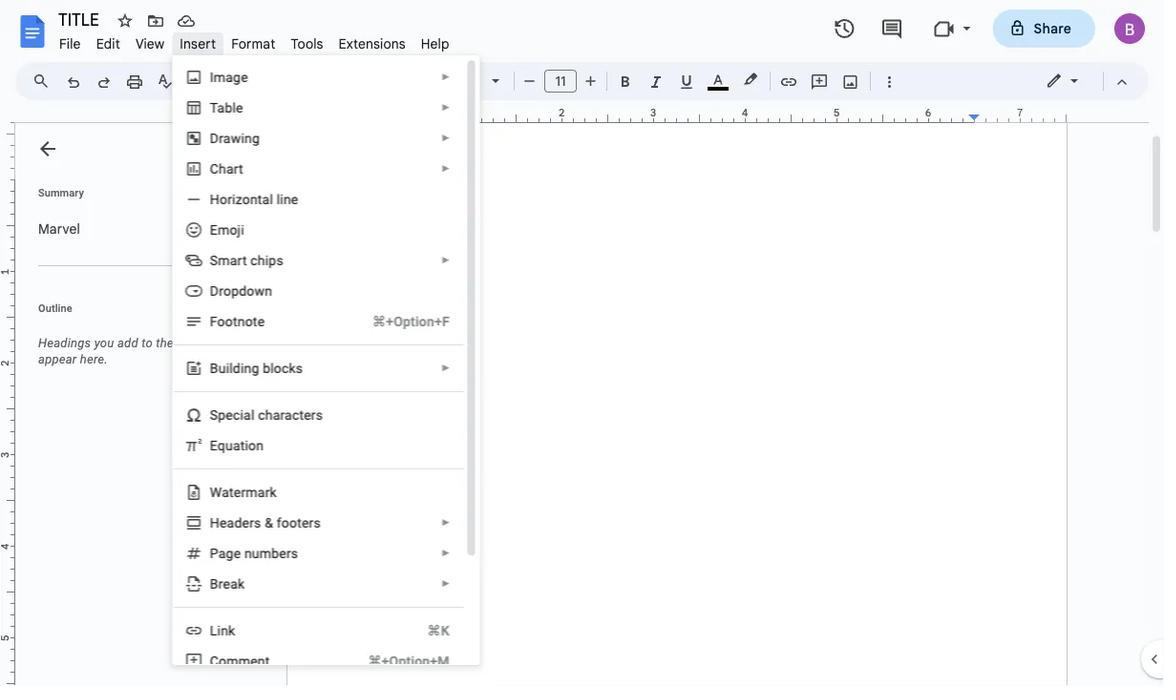 Task type: vqa. For each thing, say whether or not it's contained in the screenshot.


Task type: locate. For each thing, give the bounding box(es) containing it.
izontal
[[232, 192, 273, 207]]

l ink
[[210, 623, 235, 639]]

special characters c element
[[210, 407, 328, 423]]

i mage
[[210, 69, 248, 85]]

here.
[[80, 353, 108, 367]]

6 ► from the top
[[441, 363, 450, 374]]

Font size text field
[[546, 70, 576, 93]]

tools menu item
[[283, 32, 331, 55]]

to
[[142, 336, 153, 351]]

drawing d element
[[210, 130, 265, 146]]

g
[[226, 546, 233, 562]]

smart
[[210, 253, 247, 268]]

menu bar containing file
[[52, 25, 457, 56]]

mage
[[213, 69, 248, 85]]

dropdown
[[210, 283, 272, 299]]

► for i mage
[[441, 72, 450, 83]]

footnote n element
[[210, 314, 270, 330]]

watermark j element
[[210, 485, 282, 501]]

smart chips
[[210, 253, 283, 268]]

menu
[[125, 55, 480, 687]]

1 ► from the top
[[441, 72, 450, 83]]

menu bar
[[52, 25, 457, 56]]

⌘+option+f
[[372, 314, 449, 330]]

►
[[441, 72, 450, 83], [441, 102, 450, 113], [441, 133, 450, 144], [441, 163, 450, 174], [441, 255, 450, 266], [441, 363, 450, 374], [441, 518, 450, 529], [441, 548, 450, 559], [441, 579, 450, 590]]

3 ► from the top
[[441, 133, 450, 144]]

marvel
[[38, 221, 80, 237]]

8 ► from the top
[[441, 548, 450, 559]]

format menu item
[[224, 32, 283, 55]]

file
[[59, 35, 81, 52]]

you
[[94, 336, 114, 351]]

7 ► from the top
[[441, 518, 450, 529]]

⌘k
[[427, 623, 449, 639]]

l
[[210, 623, 217, 639]]

appear
[[38, 353, 77, 367]]

menu bar banner
[[0, 0, 1165, 687]]

rawing
[[218, 130, 259, 146]]

extensions menu item
[[331, 32, 413, 55]]

share button
[[993, 10, 1096, 48]]

outline heading
[[15, 301, 275, 328]]

⌘+option+f element
[[349, 312, 449, 332]]

smart chips z element
[[210, 253, 289, 268]]

Star checkbox
[[112, 8, 139, 34]]

application
[[0, 0, 1165, 687]]

document
[[177, 336, 233, 351]]

chart q element
[[210, 161, 249, 177]]

tools
[[291, 35, 324, 52]]

t
[[210, 100, 217, 116]]

d
[[210, 130, 218, 146]]

t able
[[210, 100, 243, 116]]

quation
[[217, 438, 263, 454]]

emoji 7 element
[[210, 222, 250, 238]]

⌘k element
[[404, 622, 449, 641]]

numbers
[[244, 546, 298, 562]]

main toolbar
[[56, 67, 905, 96]]

brea k
[[210, 577, 244, 592]]

&
[[264, 515, 273, 531]]

e
[[210, 438, 217, 454]]

ho r izontal line
[[210, 192, 298, 207]]

file menu item
[[52, 32, 89, 55]]

Font size field
[[545, 70, 585, 94]]

top margin image
[[0, 89, 14, 185]]

⌘+option+m
[[368, 654, 449, 670]]

2 ► from the top
[[441, 102, 450, 113]]

► for d rawing
[[441, 133, 450, 144]]

outline
[[38, 302, 72, 314]]

document outline element
[[15, 123, 275, 687]]

co m ment
[[210, 654, 270, 670]]

view menu item
[[128, 32, 172, 55]]

4 ► from the top
[[441, 163, 450, 174]]

► for t able
[[441, 102, 450, 113]]

n
[[237, 314, 245, 330]]

co
[[210, 654, 226, 670]]

summary element
[[29, 210, 268, 248]]

ial
[[240, 407, 254, 423]]

help menu item
[[413, 32, 457, 55]]

c
[[233, 407, 240, 423]]

headings
[[38, 336, 91, 351]]

Rename text field
[[52, 8, 110, 31]]

watermark
[[210, 485, 276, 501]]

9 ► from the top
[[441, 579, 450, 590]]

view
[[136, 35, 165, 52]]

table t element
[[210, 100, 249, 116]]

ink
[[217, 623, 235, 639]]



Task type: describe. For each thing, give the bounding box(es) containing it.
summary heading
[[38, 185, 84, 201]]

able
[[217, 100, 243, 116]]

menu containing i
[[125, 55, 480, 687]]

eaders
[[219, 515, 261, 531]]

chart
[[210, 161, 243, 177]]

5 ► from the top
[[441, 255, 450, 266]]

insert
[[180, 35, 216, 52]]

⌘+option+m element
[[345, 653, 449, 672]]

d rawing
[[210, 130, 259, 146]]

break k element
[[210, 577, 250, 592]]

line
[[276, 192, 298, 207]]

dropdown 6 element
[[210, 283, 278, 299]]

emoji
[[210, 222, 244, 238]]

will
[[236, 336, 255, 351]]

insert menu item
[[172, 32, 224, 55]]

k
[[237, 577, 244, 592]]

e
[[233, 546, 241, 562]]

footers
[[276, 515, 320, 531]]

highlight color image
[[740, 68, 761, 91]]

insert image image
[[840, 68, 862, 95]]

equation e element
[[210, 438, 269, 454]]

extensions
[[339, 35, 406, 52]]

blocks
[[262, 361, 303, 376]]

edit menu item
[[89, 32, 128, 55]]

horizontal line r element
[[210, 192, 304, 207]]

format
[[231, 35, 276, 52]]

mode and view toolbar
[[1032, 62, 1138, 100]]

pa
[[210, 546, 226, 562]]

ote
[[245, 314, 264, 330]]

share
[[1034, 20, 1072, 37]]

h eaders & footers
[[210, 515, 320, 531]]

edit
[[96, 35, 120, 52]]

ilding
[[226, 361, 259, 376]]

► for e numbers
[[441, 548, 450, 559]]

spe
[[210, 407, 233, 423]]

foot
[[210, 314, 237, 330]]

application containing share
[[0, 0, 1165, 687]]

page numbers g element
[[210, 546, 304, 562]]

text color image
[[708, 68, 729, 91]]

building blocks u element
[[210, 361, 308, 376]]

e quation
[[210, 438, 263, 454]]

ho
[[210, 192, 227, 207]]

spe c ial characters
[[210, 407, 323, 423]]

► for brea k
[[441, 579, 450, 590]]

image i element
[[210, 69, 253, 85]]

add
[[117, 336, 138, 351]]

ment
[[238, 654, 270, 670]]

summary
[[38, 187, 84, 199]]

b
[[210, 361, 218, 376]]

comment m element
[[210, 654, 275, 670]]

foot n ote
[[210, 314, 264, 330]]

m
[[226, 654, 238, 670]]

b u ilding blocks
[[210, 361, 303, 376]]

pa g e numbers
[[210, 546, 298, 562]]

r
[[227, 192, 232, 207]]

► for ilding blocks
[[441, 363, 450, 374]]

headers & footers h element
[[210, 515, 326, 531]]

► for h eaders & footers
[[441, 518, 450, 529]]

chips
[[250, 253, 283, 268]]

headings you add to the document will appear here.
[[38, 336, 255, 367]]

brea
[[210, 577, 237, 592]]

menu bar inside menu bar banner
[[52, 25, 457, 56]]

Menus field
[[24, 68, 66, 95]]

h
[[210, 515, 219, 531]]

the
[[156, 336, 174, 351]]

characters
[[258, 407, 323, 423]]

right margin image
[[970, 108, 1066, 122]]

u
[[218, 361, 226, 376]]

help
[[421, 35, 450, 52]]

i
[[210, 69, 213, 85]]

link l element
[[210, 623, 241, 639]]



